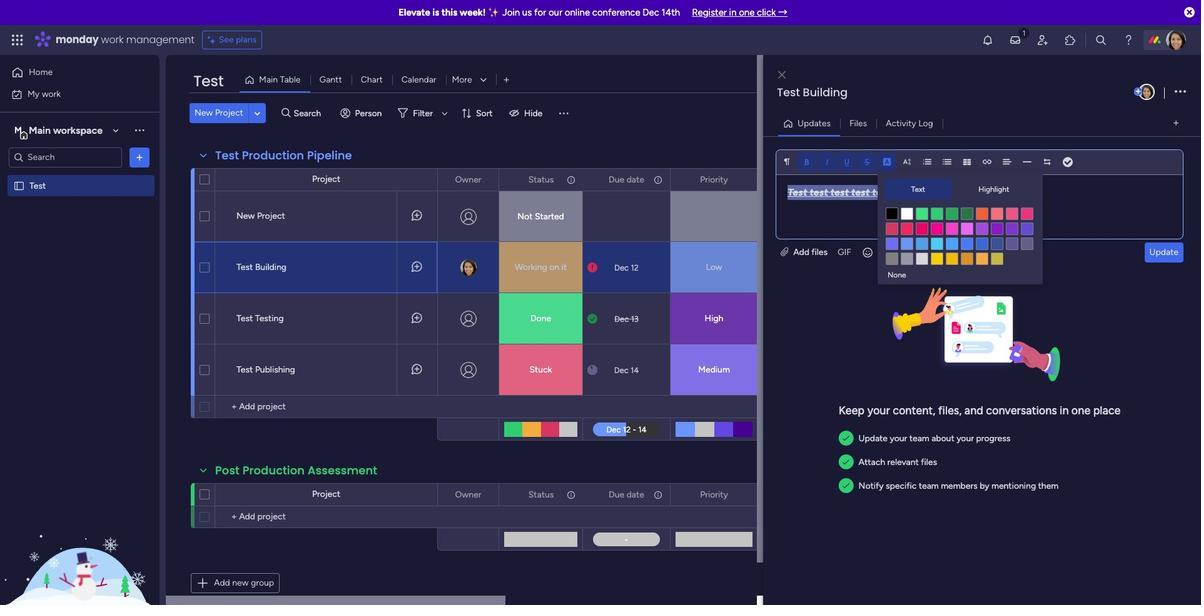 Task type: vqa. For each thing, say whether or not it's contained in the screenshot.
bottom Due
yes



Task type: locate. For each thing, give the bounding box(es) containing it.
2 status field from the top
[[526, 488, 557, 502]]

add view image
[[504, 75, 509, 85], [1174, 119, 1179, 128]]

1 priority from the top
[[700, 174, 728, 185]]

building
[[803, 84, 848, 100], [255, 262, 287, 273]]

1 horizontal spatial test building
[[777, 84, 848, 100]]

1 vertical spatial team
[[919, 482, 939, 492]]

2 test from the left
[[831, 186, 849, 198]]

rtl ltr image
[[1043, 157, 1052, 166]]

project
[[215, 108, 243, 118], [312, 174, 341, 185], [257, 211, 285, 222], [312, 489, 341, 500]]

1 owner from the top
[[455, 174, 482, 185]]

work
[[101, 33, 124, 47], [42, 89, 61, 99]]

in right 'register'
[[730, 7, 737, 18]]

filter button
[[393, 103, 452, 123]]

1 vertical spatial owner
[[455, 490, 482, 500]]

attach
[[859, 457, 886, 468]]

work right 'my'
[[42, 89, 61, 99]]

0 vertical spatial priority field
[[697, 173, 732, 187]]

test down new project button on the top left of page
[[215, 148, 239, 163]]

+ Add project text field
[[222, 400, 323, 415], [222, 510, 323, 525]]

table
[[280, 74, 301, 85]]

italic image
[[823, 157, 832, 166]]

size image
[[903, 157, 912, 166]]

0 vertical spatial due date
[[609, 174, 645, 185]]

0 horizontal spatial add view image
[[504, 75, 509, 85]]

0 vertical spatial due date field
[[606, 173, 648, 187]]

sort
[[476, 108, 493, 119]]

in
[[730, 7, 737, 18], [1060, 404, 1069, 418]]

menu image
[[558, 107, 570, 120]]

table image
[[963, 157, 972, 166]]

high
[[705, 314, 724, 324]]

test right ﻿test
[[810, 186, 828, 198]]

﻿test
[[788, 186, 808, 198]]

options image
[[566, 169, 575, 191], [481, 485, 490, 506], [566, 485, 575, 506], [653, 485, 662, 506], [740, 485, 749, 506]]

lottie animation element
[[0, 479, 160, 606]]

0 vertical spatial one
[[739, 7, 755, 18]]

test down text color image
[[873, 186, 891, 198]]

see plans button
[[202, 31, 262, 49]]

workspace
[[53, 124, 103, 136]]

dec
[[643, 7, 660, 18], [615, 263, 629, 273], [615, 315, 629, 324], [614, 366, 629, 375]]

this
[[442, 7, 458, 18]]

test building up updates
[[777, 84, 848, 100]]

home button
[[8, 63, 135, 83]]

members
[[941, 482, 978, 492]]

1 vertical spatial date
[[627, 490, 645, 500]]

1 horizontal spatial add view image
[[1174, 119, 1179, 128]]

1 vertical spatial priority field
[[697, 488, 732, 502]]

dapulse addbtn image
[[1135, 88, 1143, 96]]

0 vertical spatial production
[[242, 148, 304, 163]]

work inside 'my work' button
[[42, 89, 61, 99]]

2 due date from the top
[[609, 490, 645, 500]]

1 vertical spatial add
[[214, 578, 230, 589]]

bold image
[[803, 157, 812, 166]]

checklist image
[[1063, 158, 1073, 167]]

on
[[550, 262, 560, 273]]

0 horizontal spatial main
[[29, 124, 51, 136]]

1 vertical spatial status field
[[526, 488, 557, 502]]

test down "strikethrough" icon
[[852, 186, 870, 198]]

priority
[[700, 174, 728, 185], [700, 490, 728, 500]]

0 vertical spatial work
[[101, 33, 124, 47]]

your for content,
[[868, 404, 890, 418]]

test list box
[[0, 173, 160, 366]]

column information image for post production assessment
[[566, 490, 576, 500]]

test down underline icon
[[831, 186, 849, 198]]

1 vertical spatial update
[[859, 433, 888, 444]]

files down the update your team about your progress
[[921, 457, 938, 468]]

0 horizontal spatial work
[[42, 89, 61, 99]]

files
[[850, 118, 867, 129]]

0 vertical spatial update
[[1150, 247, 1179, 258]]

my work button
[[8, 84, 135, 104]]

1 horizontal spatial update
[[1150, 247, 1179, 258]]

1 status field from the top
[[526, 173, 557, 187]]

2 status from the top
[[529, 490, 554, 500]]

1 horizontal spatial one
[[1072, 404, 1091, 418]]

conversations
[[987, 404, 1058, 418]]

+ add project text field down publishing
[[222, 400, 323, 415]]

0 vertical spatial status field
[[526, 173, 557, 187]]

test down 1. numbers icon
[[914, 186, 933, 198]]

your for team
[[890, 433, 908, 444]]

column information image
[[566, 175, 576, 185], [566, 490, 576, 500], [653, 490, 663, 500]]

new project
[[195, 108, 243, 118], [237, 211, 285, 222]]

1 vertical spatial one
[[1072, 404, 1091, 418]]

Post Production Assessment field
[[212, 463, 381, 479]]

production inside field
[[243, 463, 305, 479]]

Status field
[[526, 173, 557, 187], [526, 488, 557, 502]]

1 vertical spatial production
[[243, 463, 305, 479]]

main inside button
[[259, 74, 278, 85]]

team left about on the bottom
[[910, 433, 930, 444]]

0 horizontal spatial update
[[859, 433, 888, 444]]

one left place
[[1072, 404, 1091, 418]]

main inside workspace selection element
[[29, 124, 51, 136]]

dec left 14
[[614, 366, 629, 375]]

1 status from the top
[[529, 174, 554, 185]]

1 vertical spatial main
[[29, 124, 51, 136]]

test building inside field
[[777, 84, 848, 100]]

0 vertical spatial priority
[[700, 174, 728, 185]]

0 vertical spatial test building
[[777, 84, 848, 100]]

workspace options image
[[133, 124, 146, 137]]

0 vertical spatial add
[[794, 247, 810, 258]]

dec left the 13 in the right bottom of the page
[[615, 315, 629, 324]]

home
[[29, 67, 53, 78]]

options image
[[1175, 84, 1187, 100], [133, 151, 146, 164], [481, 169, 490, 191], [653, 169, 662, 191]]

arrow down image
[[437, 106, 452, 121]]

1 horizontal spatial work
[[101, 33, 124, 47]]

team right specific
[[919, 482, 939, 492]]

click
[[757, 7, 776, 18]]

publishing
[[255, 365, 295, 376]]

0 horizontal spatial files
[[812, 247, 828, 258]]

production down v2 search image
[[242, 148, 304, 163]]

pipeline
[[307, 148, 352, 163]]

option
[[0, 175, 160, 177]]

not
[[518, 212, 533, 222]]

test testing
[[237, 314, 284, 324]]

1 vertical spatial test building
[[237, 262, 287, 273]]

working on it
[[515, 262, 567, 273]]

dapulse attachment image
[[781, 247, 789, 258]]

building inside field
[[803, 84, 848, 100]]

2 + add project text field from the top
[[222, 510, 323, 525]]

1 horizontal spatial main
[[259, 74, 278, 85]]

gif button
[[833, 243, 857, 263]]

workspace selection element
[[12, 123, 105, 139]]

invite members image
[[1037, 34, 1050, 46]]

13
[[631, 315, 639, 324]]

link image
[[983, 157, 992, 166]]

Owner field
[[452, 173, 485, 187], [452, 488, 485, 502]]

new project button
[[190, 103, 248, 123]]

2 owner field from the top
[[452, 488, 485, 502]]

elevate is this week! ✨ join us for our online conference dec 14th
[[399, 7, 680, 18]]

test publishing
[[237, 365, 295, 376]]

register in one click → link
[[692, 7, 788, 18]]

0 vertical spatial files
[[812, 247, 828, 258]]

0 vertical spatial due
[[609, 174, 625, 185]]

1 vertical spatial add view image
[[1174, 119, 1179, 128]]

date
[[627, 174, 645, 185], [627, 490, 645, 500]]

due date
[[609, 174, 645, 185], [609, 490, 645, 500]]

add
[[794, 247, 810, 258], [214, 578, 230, 589]]

0 horizontal spatial new
[[195, 108, 213, 118]]

✨
[[488, 7, 500, 18]]

0 vertical spatial owner field
[[452, 173, 485, 187]]

testing
[[255, 314, 284, 324]]

0 vertical spatial main
[[259, 74, 278, 85]]

mention
[[929, 247, 961, 258]]

0 vertical spatial new project
[[195, 108, 243, 118]]

14th
[[662, 7, 680, 18]]

main left table
[[259, 74, 278, 85]]

test building up test testing
[[237, 262, 287, 273]]

underline image
[[843, 157, 852, 166]]

close image
[[779, 70, 786, 80]]

Search in workspace field
[[26, 150, 105, 165]]

test up new project button on the top left of page
[[193, 71, 223, 91]]

test down close image
[[777, 84, 800, 100]]

your up attach relevant files
[[890, 433, 908, 444]]

work right monday
[[101, 33, 124, 47]]

1 vertical spatial files
[[921, 457, 938, 468]]

test down size icon
[[893, 186, 912, 198]]

post
[[215, 463, 240, 479]]

not started
[[518, 212, 564, 222]]

status
[[529, 174, 554, 185], [529, 490, 554, 500]]

Priority field
[[697, 173, 732, 187], [697, 488, 732, 502]]

files
[[812, 247, 828, 258], [921, 457, 938, 468]]

add right dapulse attachment "image"
[[794, 247, 810, 258]]

0 vertical spatial status
[[529, 174, 554, 185]]

0 vertical spatial owner
[[455, 174, 482, 185]]

none
[[888, 271, 907, 279]]

1 date from the top
[[627, 174, 645, 185]]

2 owner from the top
[[455, 490, 482, 500]]

update
[[1150, 247, 1179, 258], [859, 433, 888, 444]]

status for post production assessment
[[529, 490, 554, 500]]

Search field
[[291, 105, 328, 122]]

test production pipeline
[[215, 148, 352, 163]]

date for 2nd due date field
[[627, 490, 645, 500]]

more
[[452, 74, 472, 85]]

test left testing
[[237, 314, 253, 324]]

1 vertical spatial + add project text field
[[222, 510, 323, 525]]

project down pipeline
[[312, 174, 341, 185]]

0 horizontal spatial add
[[214, 578, 230, 589]]

1 vertical spatial due
[[609, 490, 625, 500]]

update button
[[1145, 243, 1184, 263]]

0 vertical spatial team
[[910, 433, 930, 444]]

add inside 'button'
[[214, 578, 230, 589]]

2 priority from the top
[[700, 490, 728, 500]]

register in one click →
[[692, 7, 788, 18]]

12
[[631, 263, 639, 273]]

1 horizontal spatial in
[[1060, 404, 1069, 418]]

project left angle down icon
[[215, 108, 243, 118]]

our
[[549, 7, 563, 18]]

test
[[193, 71, 223, 91], [777, 84, 800, 100], [215, 148, 239, 163], [29, 181, 46, 191], [237, 262, 253, 273], [237, 314, 253, 324], [237, 365, 253, 376]]

1 vertical spatial work
[[42, 89, 61, 99]]

production inside "field"
[[242, 148, 304, 163]]

new
[[232, 578, 249, 589]]

1 vertical spatial new
[[237, 211, 255, 222]]

group
[[251, 578, 274, 589]]

1 vertical spatial priority
[[700, 490, 728, 500]]

options image for status field related to assessment
[[566, 485, 575, 506]]

test right the public board 'icon'
[[29, 181, 46, 191]]

Test Building field
[[774, 84, 1132, 101]]

1 horizontal spatial add
[[794, 247, 810, 258]]

team for members
[[919, 482, 939, 492]]

activity
[[886, 118, 917, 129]]

main table
[[259, 74, 301, 85]]

notify
[[859, 482, 884, 492]]

none link
[[885, 266, 910, 284]]

building up updates
[[803, 84, 848, 100]]

due
[[609, 174, 625, 185], [609, 490, 625, 500]]

2 date from the top
[[627, 490, 645, 500]]

0 vertical spatial building
[[803, 84, 848, 100]]

public board image
[[13, 180, 25, 192]]

update for update
[[1150, 247, 1179, 258]]

dec left 12
[[615, 263, 629, 273]]

monday work management
[[56, 33, 194, 47]]

attach relevant files
[[859, 457, 938, 468]]

1 vertical spatial building
[[255, 262, 287, 273]]

one left the click
[[739, 7, 755, 18]]

update inside button
[[1150, 247, 1179, 258]]

0 vertical spatial + add project text field
[[222, 400, 323, 415]]

work for my
[[42, 89, 61, 99]]

1 vertical spatial owner field
[[452, 488, 485, 502]]

1 due date field from the top
[[606, 173, 648, 187]]

register
[[692, 7, 727, 18]]

1 horizontal spatial building
[[803, 84, 848, 100]]

+ add project text field down 'post production assessment' field
[[222, 510, 323, 525]]

add files
[[792, 247, 828, 258]]

status for test production pipeline
[[529, 174, 554, 185]]

done
[[531, 314, 551, 324]]

files left gif
[[812, 247, 828, 258]]

Due date field
[[606, 173, 648, 187], [606, 488, 648, 502]]

main right workspace icon
[[29, 124, 51, 136]]

hide
[[524, 108, 543, 119]]

project inside button
[[215, 108, 243, 118]]

your
[[868, 404, 890, 418], [890, 433, 908, 444], [957, 433, 975, 444]]

production right the post
[[243, 463, 305, 479]]

1 vertical spatial status
[[529, 490, 554, 500]]

in left place
[[1060, 404, 1069, 418]]

add left new
[[214, 578, 230, 589]]

Test field
[[190, 71, 227, 92]]

0 vertical spatial in
[[730, 7, 737, 18]]

james peterson image
[[1167, 30, 1187, 50]]

place
[[1094, 404, 1121, 418]]

&bull; bullets image
[[943, 157, 952, 166]]

new
[[195, 108, 213, 118], [237, 211, 255, 222]]

test inside "field"
[[215, 148, 239, 163]]

1 vertical spatial due date
[[609, 490, 645, 500]]

add new group
[[214, 578, 274, 589]]

0 vertical spatial new
[[195, 108, 213, 118]]

see
[[219, 34, 234, 45]]

1 vertical spatial due date field
[[606, 488, 648, 502]]

dec 14
[[614, 366, 639, 375]]

0 vertical spatial date
[[627, 174, 645, 185]]

building up testing
[[255, 262, 287, 273]]

your right keep
[[868, 404, 890, 418]]

1 priority field from the top
[[697, 173, 732, 187]]

inbox image
[[1010, 34, 1022, 46]]



Task type: describe. For each thing, give the bounding box(es) containing it.
keep
[[839, 404, 865, 418]]

by
[[980, 482, 990, 492]]

test inside field
[[777, 84, 800, 100]]

production for post
[[243, 463, 305, 479]]

post production assessment
[[215, 463, 377, 479]]

project down assessment
[[312, 489, 341, 500]]

update for update your team about your progress
[[859, 433, 888, 444]]

test left publishing
[[237, 365, 253, 376]]

text
[[912, 185, 926, 194]]

0 horizontal spatial test building
[[237, 262, 287, 273]]

1 image
[[1019, 26, 1030, 40]]

conference
[[593, 7, 641, 18]]

production for test
[[242, 148, 304, 163]]

low
[[706, 262, 723, 273]]

dec for dec 12
[[615, 263, 629, 273]]

gantt
[[320, 74, 342, 85]]

lottie animation image
[[0, 479, 160, 606]]

week!
[[460, 7, 486, 18]]

main workspace
[[29, 124, 103, 136]]

assessment
[[308, 463, 377, 479]]

specific
[[886, 482, 917, 492]]

2 due from the top
[[609, 490, 625, 500]]

text color image
[[883, 157, 892, 166]]

relevant
[[888, 457, 919, 468]]

started
[[535, 212, 564, 222]]

→
[[779, 7, 788, 18]]

them
[[1039, 482, 1059, 492]]

0 vertical spatial add view image
[[504, 75, 509, 85]]

column information image
[[653, 175, 663, 185]]

person button
[[335, 103, 390, 123]]

plans
[[236, 34, 257, 45]]

dec for dec 14
[[614, 366, 629, 375]]

see plans
[[219, 34, 257, 45]]

select product image
[[11, 34, 24, 46]]

my work
[[28, 89, 61, 99]]

apps image
[[1065, 34, 1077, 46]]

status field for pipeline
[[526, 173, 557, 187]]

test inside field
[[193, 71, 223, 91]]

5 test from the left
[[893, 186, 912, 198]]

1 + add project text field from the top
[[222, 400, 323, 415]]

Test Production Pipeline field
[[212, 148, 355, 164]]

search everything image
[[1095, 34, 1108, 46]]

it
[[562, 262, 567, 273]]

1 horizontal spatial new
[[237, 211, 255, 222]]

1 owner field from the top
[[452, 173, 485, 187]]

main for main workspace
[[29, 124, 51, 136]]

is
[[433, 7, 439, 18]]

options image for 2nd due date field
[[653, 485, 662, 506]]

gantt button
[[310, 70, 352, 90]]

log
[[919, 118, 934, 129]]

mentioning
[[992, 482, 1037, 492]]

activity log
[[886, 118, 934, 129]]

m
[[14, 125, 22, 136]]

main table button
[[240, 70, 310, 90]]

files,
[[939, 404, 962, 418]]

align image
[[1003, 157, 1012, 166]]

stuck
[[530, 365, 552, 376]]

﻿test test test test test test test
[[788, 186, 933, 198]]

your right about on the bottom
[[957, 433, 975, 444]]

james peterson image
[[1139, 84, 1155, 100]]

0 horizontal spatial one
[[739, 7, 755, 18]]

date for 1st due date field from the top of the page
[[627, 174, 645, 185]]

content,
[[893, 404, 936, 418]]

add for add files
[[794, 247, 810, 258]]

3 test from the left
[[852, 186, 870, 198]]

6 test from the left
[[914, 186, 933, 198]]

gif
[[838, 247, 852, 258]]

0 horizontal spatial in
[[730, 7, 737, 18]]

work for monday
[[101, 33, 124, 47]]

for
[[534, 7, 547, 18]]

project down test production pipeline "field"
[[257, 211, 285, 222]]

updates button
[[779, 114, 841, 134]]

test inside list box
[[29, 181, 46, 191]]

chart
[[361, 74, 383, 85]]

activity log button
[[877, 114, 943, 134]]

and
[[965, 404, 984, 418]]

add new group button
[[191, 574, 280, 594]]

1 vertical spatial in
[[1060, 404, 1069, 418]]

4 test from the left
[[873, 186, 891, 198]]

calendar
[[402, 74, 437, 85]]

v2 done deadline image
[[588, 313, 598, 325]]

help image
[[1123, 34, 1135, 46]]

options image for status field corresponding to pipeline
[[566, 169, 575, 191]]

updates
[[798, 118, 831, 129]]

line image
[[1023, 157, 1032, 166]]

2 priority field from the top
[[697, 488, 732, 502]]

strikethrough image
[[863, 157, 872, 166]]

1 test from the left
[[810, 186, 828, 198]]

mention button
[[906, 243, 966, 263]]

join
[[503, 7, 520, 18]]

14
[[631, 366, 639, 375]]

dec for dec 13
[[615, 315, 629, 324]]

0 horizontal spatial building
[[255, 262, 287, 273]]

1 due from the top
[[609, 174, 625, 185]]

column information image for test production pipeline
[[566, 175, 576, 185]]

1 due date from the top
[[609, 174, 645, 185]]

notify specific team members by mentioning them
[[859, 482, 1059, 492]]

v2 search image
[[282, 106, 291, 120]]

v2 overdue deadline image
[[588, 262, 598, 274]]

hide button
[[504, 103, 550, 123]]

new inside button
[[195, 108, 213, 118]]

1 horizontal spatial files
[[921, 457, 938, 468]]

status field for assessment
[[526, 488, 557, 502]]

monday
[[56, 33, 99, 47]]

medium
[[699, 365, 730, 376]]

progress
[[977, 433, 1011, 444]]

chart button
[[352, 70, 392, 90]]

add for add new group
[[214, 578, 230, 589]]

more button
[[446, 70, 496, 90]]

dec left 14th
[[643, 7, 660, 18]]

online
[[565, 7, 590, 18]]

update your team about your progress
[[859, 433, 1011, 444]]

1 vertical spatial new project
[[237, 211, 285, 222]]

format image
[[783, 157, 792, 166]]

elevate
[[399, 7, 430, 18]]

team for about
[[910, 433, 930, 444]]

management
[[126, 33, 194, 47]]

about
[[932, 433, 955, 444]]

2 due date field from the top
[[606, 488, 648, 502]]

keep your content, files, and conversations in one place
[[839, 404, 1121, 418]]

new project inside new project button
[[195, 108, 243, 118]]

workspace image
[[12, 124, 24, 137]]

angle down image
[[254, 109, 260, 118]]

dec 12
[[615, 263, 639, 273]]

test up test testing
[[237, 262, 253, 273]]

notifications image
[[982, 34, 995, 46]]

filter
[[413, 108, 433, 119]]

main for main table
[[259, 74, 278, 85]]

working
[[515, 262, 547, 273]]

my
[[28, 89, 40, 99]]

1. numbers image
[[923, 157, 932, 166]]

us
[[523, 7, 532, 18]]

highlight
[[979, 185, 1010, 194]]



